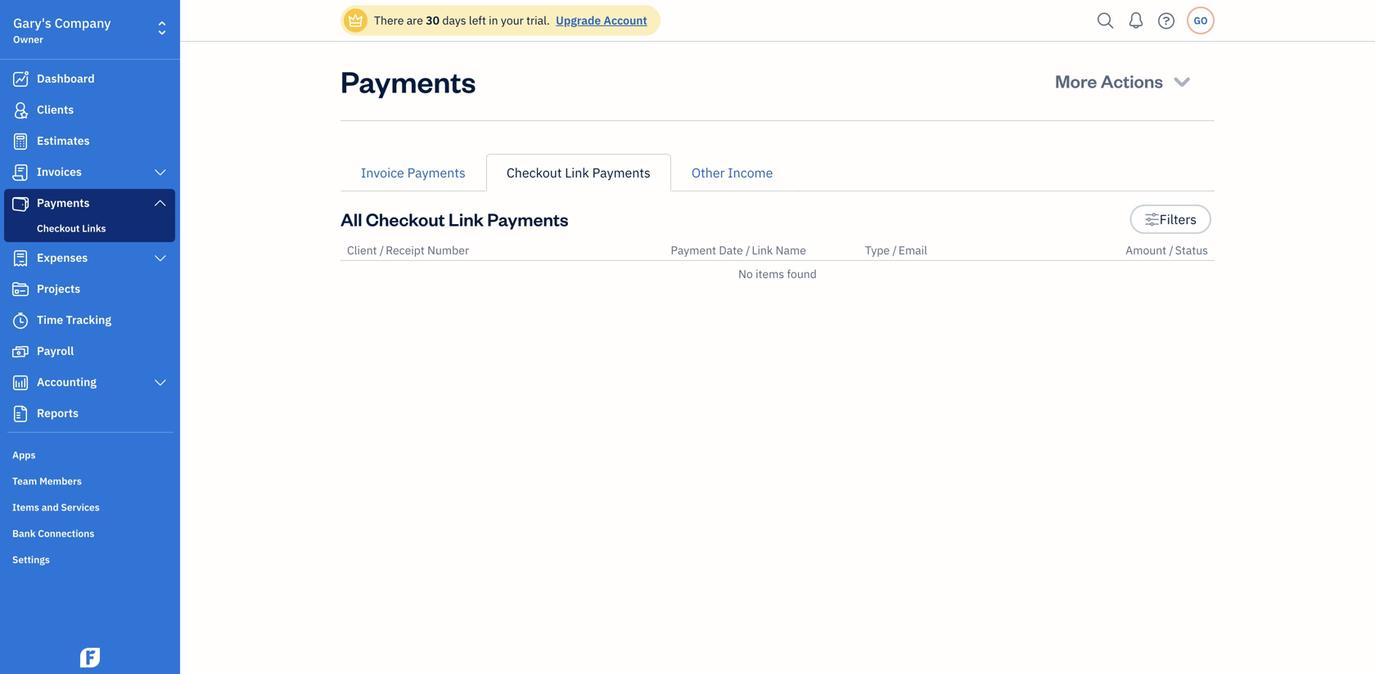Task type: locate. For each thing, give the bounding box(es) containing it.
payment date / link name
[[671, 243, 806, 258]]

amount button
[[1126, 243, 1167, 258]]

/ for client
[[380, 243, 384, 258]]

settings
[[12, 553, 50, 567]]

/ right 'date'
[[746, 243, 750, 258]]

go to help image
[[1154, 9, 1180, 33]]

in
[[489, 13, 498, 28]]

checkout
[[507, 164, 562, 181], [366, 208, 445, 231], [37, 222, 80, 235]]

link
[[565, 164, 589, 181], [449, 208, 484, 231], [752, 243, 773, 258]]

email
[[899, 243, 928, 258]]

crown image
[[347, 12, 364, 29]]

items
[[756, 266, 785, 282]]

2 horizontal spatial link
[[752, 243, 773, 258]]

projects
[[37, 281, 80, 296]]

filters button
[[1130, 205, 1212, 234]]

invoice image
[[11, 165, 30, 181]]

gary's company owner
[[13, 14, 111, 46]]

invoice payments link
[[341, 154, 486, 192]]

client image
[[11, 102, 30, 119]]

payroll
[[37, 343, 74, 359]]

freshbooks image
[[77, 648, 103, 668]]

/ left status
[[1169, 243, 1174, 258]]

0 vertical spatial link
[[565, 164, 589, 181]]

notifications image
[[1123, 4, 1150, 37]]

checkout link payments link
[[486, 154, 671, 192]]

chevron large down image down the checkout links link
[[153, 252, 168, 265]]

0 vertical spatial chevron large down image
[[153, 166, 168, 179]]

payments link
[[4, 189, 175, 219]]

settings link
[[4, 547, 175, 571]]

more actions button
[[1041, 61, 1208, 101]]

settings image
[[1145, 210, 1160, 229]]

client / receipt number
[[347, 243, 469, 258]]

/ for amount
[[1169, 243, 1174, 258]]

payment image
[[11, 196, 30, 212]]

tracking
[[66, 312, 111, 327]]

upgrade account link
[[553, 13, 647, 28]]

upgrade
[[556, 13, 601, 28]]

chevron large down image up the checkout links link
[[153, 196, 168, 210]]

checkout link payments
[[507, 164, 651, 181]]

1 horizontal spatial link
[[565, 164, 589, 181]]

2 vertical spatial chevron large down image
[[153, 252, 168, 265]]

checkout links link
[[7, 219, 172, 238]]

2 chevron large down image from the top
[[153, 196, 168, 210]]

type
[[865, 243, 890, 258]]

search image
[[1093, 9, 1119, 33]]

are
[[407, 13, 423, 28]]

client
[[347, 243, 377, 258]]

chevron large down image inside payments 'link'
[[153, 196, 168, 210]]

4 / from the left
[[1169, 243, 1174, 258]]

estimates link
[[4, 127, 175, 156]]

filters
[[1160, 211, 1197, 228]]

chevron large down image for payments
[[153, 196, 168, 210]]

2 horizontal spatial checkout
[[507, 164, 562, 181]]

1 vertical spatial chevron large down image
[[153, 196, 168, 210]]

chart image
[[11, 375, 30, 391]]

1 / from the left
[[380, 243, 384, 258]]

more actions
[[1055, 69, 1163, 93]]

services
[[61, 501, 100, 514]]

0 horizontal spatial link
[[449, 208, 484, 231]]

chevron large down image inside expenses link
[[153, 252, 168, 265]]

/ right client
[[380, 243, 384, 258]]

no
[[739, 266, 753, 282]]

0 horizontal spatial checkout
[[37, 222, 80, 235]]

checkout inside main element
[[37, 222, 80, 235]]

3 chevron large down image from the top
[[153, 252, 168, 265]]

payments
[[341, 61, 476, 100], [407, 164, 466, 181], [592, 164, 651, 181], [37, 195, 90, 210], [487, 208, 569, 231]]

3 / from the left
[[893, 243, 897, 258]]

1 chevron large down image from the top
[[153, 166, 168, 179]]

accounting link
[[4, 368, 175, 398]]

days
[[442, 13, 466, 28]]

1 vertical spatial link
[[449, 208, 484, 231]]

timer image
[[11, 313, 30, 329]]

/ right type
[[893, 243, 897, 258]]

all
[[341, 208, 362, 231]]

chevron large down image
[[153, 166, 168, 179], [153, 196, 168, 210], [153, 252, 168, 265]]

gary's
[[13, 14, 51, 32]]

company
[[55, 14, 111, 32]]

dashboard image
[[11, 71, 30, 88]]

amount / status
[[1126, 243, 1208, 258]]

chevron large down image up payments 'link'
[[153, 166, 168, 179]]

items and services
[[12, 501, 100, 514]]

estimates
[[37, 133, 90, 148]]

time tracking
[[37, 312, 111, 327]]

chevron large down image for invoices
[[153, 166, 168, 179]]

money image
[[11, 344, 30, 360]]

reports link
[[4, 400, 175, 429]]

invoices link
[[4, 158, 175, 187]]

amount
[[1126, 243, 1167, 258]]

payments inside 'link'
[[37, 195, 90, 210]]

/
[[380, 243, 384, 258], [746, 243, 750, 258], [893, 243, 897, 258], [1169, 243, 1174, 258]]



Task type: describe. For each thing, give the bounding box(es) containing it.
clients link
[[4, 96, 175, 125]]

account
[[604, 13, 647, 28]]

main element
[[0, 0, 221, 675]]

expenses
[[37, 250, 88, 265]]

dashboard
[[37, 71, 95, 86]]

income
[[728, 164, 773, 181]]

go button
[[1187, 7, 1215, 34]]

number
[[427, 243, 469, 258]]

bank connections link
[[4, 521, 175, 545]]

apps link
[[4, 442, 175, 467]]

other income
[[692, 164, 773, 181]]

checkout for checkout link payments
[[507, 164, 562, 181]]

time tracking link
[[4, 306, 175, 336]]

receipt
[[386, 243, 425, 258]]

type / email
[[865, 243, 928, 258]]

chevrondown image
[[1171, 70, 1194, 93]]

items
[[12, 501, 39, 514]]

team
[[12, 475, 37, 488]]

projects link
[[4, 275, 175, 305]]

accounting
[[37, 375, 97, 390]]

project image
[[11, 282, 30, 298]]

actions
[[1101, 69, 1163, 93]]

invoice payments
[[361, 164, 466, 181]]

items and services link
[[4, 495, 175, 519]]

left
[[469, 13, 486, 28]]

dashboard link
[[4, 65, 175, 94]]

invoices
[[37, 164, 82, 179]]

1 horizontal spatial checkout
[[366, 208, 445, 231]]

connections
[[38, 527, 94, 540]]

checkout for checkout links
[[37, 222, 80, 235]]

no items found
[[739, 266, 817, 282]]

chevron large down image for expenses
[[153, 252, 168, 265]]

payment date button
[[671, 243, 743, 258]]

links
[[82, 222, 106, 235]]

bank
[[12, 527, 36, 540]]

clients
[[37, 102, 74, 117]]

owner
[[13, 33, 43, 46]]

invoice
[[361, 164, 404, 181]]

2 vertical spatial link
[[752, 243, 773, 258]]

other
[[692, 164, 725, 181]]

name
[[776, 243, 806, 258]]

reports
[[37, 406, 79, 421]]

apps
[[12, 449, 36, 462]]

and
[[41, 501, 59, 514]]

more
[[1055, 69, 1097, 93]]

found
[[787, 266, 817, 282]]

payroll link
[[4, 337, 175, 367]]

there
[[374, 13, 404, 28]]

there are 30 days left in your trial. upgrade account
[[374, 13, 647, 28]]

bank connections
[[12, 527, 94, 540]]

expense image
[[11, 251, 30, 267]]

other income link
[[671, 154, 794, 192]]

time
[[37, 312, 63, 327]]

payment
[[671, 243, 716, 258]]

checkout links
[[37, 222, 106, 235]]

members
[[39, 475, 82, 488]]

/ for type
[[893, 243, 897, 258]]

2 / from the left
[[746, 243, 750, 258]]

30
[[426, 13, 440, 28]]

trial.
[[527, 13, 550, 28]]

estimate image
[[11, 133, 30, 150]]

report image
[[11, 406, 30, 422]]

chevron large down image
[[153, 377, 168, 390]]

all checkout link payments
[[341, 208, 569, 231]]

status
[[1176, 243, 1208, 258]]

go
[[1194, 14, 1208, 27]]

expenses link
[[4, 244, 175, 273]]

team members
[[12, 475, 82, 488]]

your
[[501, 13, 524, 28]]

date
[[719, 243, 743, 258]]

team members link
[[4, 468, 175, 493]]



Task type: vqa. For each thing, say whether or not it's contained in the screenshot.
and
yes



